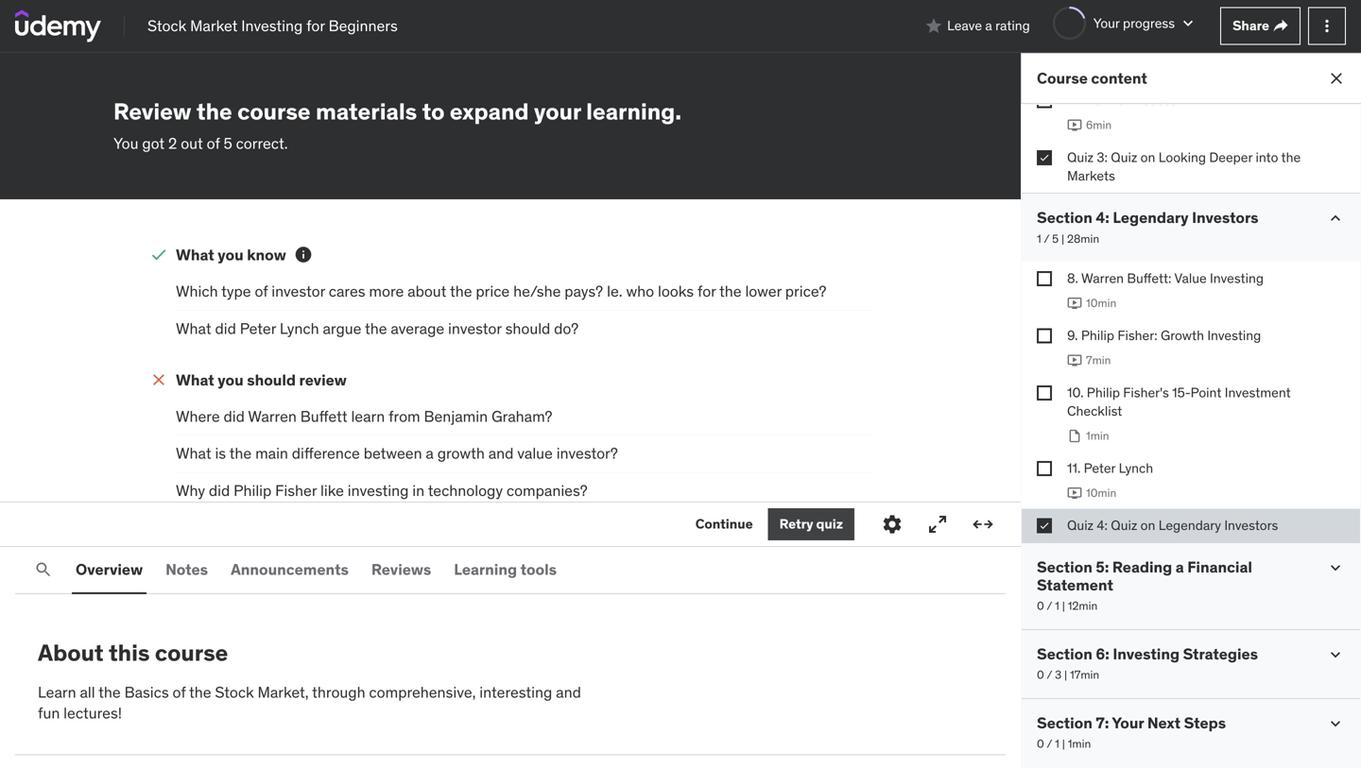 Task type: describe. For each thing, give the bounding box(es) containing it.
10.
[[1067, 384, 1084, 401]]

1 vertical spatial investors
[[1225, 517, 1279, 534]]

continue
[[696, 516, 753, 533]]

investor inside button
[[272, 282, 325, 301]]

deeper
[[1210, 149, 1253, 166]]

fisher's
[[1124, 384, 1169, 401]]

for inside button
[[698, 282, 716, 301]]

looks
[[658, 282, 694, 301]]

legendary inside section 4: legendary investors 1 / 5 | 28min
[[1113, 208, 1189, 227]]

0 vertical spatial for
[[306, 16, 325, 35]]

interesting
[[480, 683, 552, 702]]

did for warren
[[224, 407, 245, 426]]

which type of investor cares more about the price he/she pays? ie. who looks for the lower price? button
[[176, 281, 827, 303]]

on for looking
[[1141, 149, 1156, 166]]

price?
[[785, 282, 827, 301]]

xsmall image left '10.'
[[1037, 386, 1052, 401]]

graham?
[[492, 407, 553, 426]]

course content
[[1037, 68, 1148, 88]]

11.
[[1067, 460, 1081, 477]]

growth
[[1161, 327, 1204, 344]]

xsmall image for 8. warren buffett: value investing
[[1037, 271, 1052, 287]]

8. warren buffett: value investing
[[1067, 270, 1264, 287]]

/ inside section 4: legendary investors 1 / 5 | 28min
[[1044, 231, 1050, 246]]

warren inside button
[[248, 407, 297, 426]]

about
[[408, 282, 447, 301]]

stock market investing for beginners
[[147, 16, 398, 35]]

4: for section
[[1096, 208, 1110, 227]]

5 inside section 4: legendary investors 1 / 5 | 28min
[[1052, 231, 1059, 246]]

quiz up the reading
[[1111, 517, 1138, 534]]

investment
[[1225, 384, 1291, 401]]

what for what you know
[[176, 246, 214, 265]]

lectures!
[[64, 704, 122, 723]]

1 vertical spatial should
[[247, 371, 296, 390]]

announcements button
[[227, 547, 353, 593]]

markets
[[1067, 167, 1115, 184]]

is
[[215, 444, 226, 463]]

expand
[[450, 97, 529, 126]]

a inside button
[[986, 17, 993, 34]]

process
[[1130, 92, 1177, 109]]

section 7: your next steps button
[[1037, 714, 1226, 733]]

investors inside section 4: legendary investors 1 / 5 | 28min
[[1192, 208, 1259, 227]]

investor?
[[557, 444, 618, 463]]

expanded view image
[[972, 513, 995, 536]]

lower
[[745, 282, 782, 301]]

what is the main difference between a growth and value investor? button
[[176, 444, 618, 465]]

your inside section 7: your next steps 0 / 1 | 1min
[[1112, 714, 1144, 733]]

share
[[1233, 17, 1270, 34]]

leave a rating
[[948, 17, 1030, 34]]

argue
[[323, 319, 362, 338]]

9.
[[1067, 327, 1078, 344]]

progress
[[1123, 14, 1175, 31]]

of inside the which type of investor cares more about the price he/she pays? ie. who looks for the lower price? button
[[255, 282, 268, 301]]

fisher
[[275, 481, 317, 501]]

6min
[[1086, 118, 1112, 132]]

learning
[[454, 560, 517, 579]]

what for what is the main difference between a growth and value investor?
[[176, 444, 211, 463]]

17min
[[1070, 668, 1100, 683]]

7. the ipo process
[[1067, 92, 1177, 109]]

the right argue
[[365, 319, 387, 338]]

small image inside your progress dropdown button
[[1179, 14, 1198, 33]]

xsmall image inside share button
[[1274, 18, 1289, 34]]

10min for warren
[[1086, 296, 1117, 311]]

the right is
[[229, 444, 252, 463]]

looking
[[1159, 149, 1206, 166]]

where did warren buffett learn from benjamin graham?
[[176, 407, 553, 426]]

more
[[369, 282, 404, 301]]

quiz right 3:
[[1111, 149, 1138, 166]]

stock inside learn all the basics of the stock market, through comprehensive, interesting and fun lectures!
[[215, 683, 254, 702]]

section for section 5: reading a financial statement
[[1037, 558, 1093, 577]]

checklist
[[1067, 403, 1123, 420]]

overview
[[76, 560, 143, 579]]

8.
[[1067, 270, 1079, 287]]

the left lower on the right top
[[720, 282, 742, 301]]

the left price
[[450, 282, 472, 301]]

materials
[[316, 97, 417, 126]]

leave
[[948, 17, 982, 34]]

| inside section 7: your next steps 0 / 1 | 1min
[[1062, 737, 1065, 752]]

investing
[[348, 481, 409, 501]]

course for the
[[237, 97, 311, 126]]

1 vertical spatial legendary
[[1159, 517, 1222, 534]]

the right basics
[[189, 683, 211, 702]]

to
[[422, 97, 445, 126]]

| inside section 6: investing strategies 0 / 3 | 17min
[[1065, 668, 1068, 683]]

the inside quiz 3: quiz on looking deeper into the markets
[[1282, 149, 1301, 166]]

a inside button
[[426, 444, 434, 463]]

what you should review
[[176, 371, 347, 390]]

section 4: legendary investors 1 / 5 | 28min
[[1037, 208, 1259, 246]]

section 7: your next steps 0 / 1 | 1min
[[1037, 714, 1226, 752]]

xsmall image left 11.
[[1037, 461, 1052, 476]]

what you know
[[176, 246, 286, 265]]

0 inside section 6: investing strategies 0 / 3 | 17min
[[1037, 668, 1044, 683]]

the right all
[[98, 683, 121, 702]]

did for peter
[[215, 319, 236, 338]]

value
[[1175, 270, 1207, 287]]

7min
[[1086, 353, 1111, 368]]

leave a rating button
[[925, 3, 1030, 49]]

into
[[1256, 149, 1279, 166]]

xsmall image left 3:
[[1037, 150, 1052, 165]]

play philip fisher: growth investing image
[[1067, 353, 1083, 368]]

tools
[[521, 560, 557, 579]]

0 vertical spatial stock
[[147, 16, 187, 35]]

7.
[[1067, 92, 1077, 109]]

point
[[1191, 384, 1222, 401]]

your progress
[[1094, 14, 1175, 31]]

1 inside section 5: reading a financial statement 0 / 1 | 12min
[[1055, 599, 1060, 614]]

content
[[1091, 68, 1148, 88]]

through
[[312, 683, 366, 702]]

2
[[168, 134, 177, 153]]

know
[[247, 246, 286, 265]]

1 vertical spatial small image
[[1327, 646, 1345, 665]]

in
[[412, 481, 425, 501]]

xsmall image left the 9. on the right top
[[1037, 329, 1052, 344]]

xsmall image right expanded view "icon"
[[1037, 518, 1052, 533]]

start philip fisher's 15-point investment checklist image
[[1067, 429, 1083, 444]]

0 inside section 7: your next steps 0 / 1 | 1min
[[1037, 737, 1044, 752]]

4: for quiz
[[1097, 517, 1108, 534]]

learn
[[351, 407, 385, 426]]

technology
[[428, 481, 503, 501]]

investing inside the stock market investing for beginners link
[[241, 16, 303, 35]]

reviews button
[[368, 547, 435, 593]]

small image inside 'leave a rating' button
[[925, 17, 944, 35]]

settings image
[[881, 513, 904, 536]]

0 vertical spatial 1min
[[1086, 429, 1110, 443]]

you
[[113, 134, 138, 153]]

search image
[[34, 561, 53, 580]]

retry quiz
[[780, 516, 843, 533]]

value
[[517, 444, 553, 463]]

you for know
[[218, 246, 244, 265]]

5:
[[1096, 558, 1109, 577]]

review
[[299, 371, 347, 390]]

/ inside section 7: your next steps 0 / 1 | 1min
[[1047, 737, 1053, 752]]

do?
[[554, 319, 579, 338]]



Task type: vqa. For each thing, say whether or not it's contained in the screenshot.


Task type: locate. For each thing, give the bounding box(es) containing it.
warren
[[1082, 270, 1124, 287], [248, 407, 297, 426]]

course
[[1037, 68, 1088, 88]]

section inside section 4: legendary investors 1 / 5 | 28min
[[1037, 208, 1093, 227]]

should left review
[[247, 371, 296, 390]]

9. philip fisher: growth investing
[[1067, 327, 1261, 344]]

1 vertical spatial investor
[[448, 319, 502, 338]]

10min right play warren buffett: value investing icon
[[1086, 296, 1117, 311]]

0 horizontal spatial lynch
[[280, 319, 319, 338]]

you for should
[[218, 371, 244, 390]]

stock left market
[[147, 16, 187, 35]]

on up the reading
[[1141, 517, 1156, 534]]

0 vertical spatial of
[[207, 134, 220, 153]]

0 vertical spatial on
[[1141, 149, 1156, 166]]

3 0 from the top
[[1037, 737, 1044, 752]]

6:
[[1096, 645, 1110, 664]]

and inside button
[[489, 444, 514, 463]]

philip inside 10. philip fisher's 15-point investment checklist
[[1087, 384, 1120, 401]]

2 vertical spatial of
[[173, 683, 186, 702]]

investing inside section 6: investing strategies 0 / 3 | 17min
[[1113, 645, 1180, 664]]

fullscreen image
[[927, 513, 949, 536]]

0 horizontal spatial should
[[247, 371, 296, 390]]

0 vertical spatial your
[[1094, 14, 1120, 31]]

2 xsmall image from the top
[[1037, 271, 1052, 287]]

0 vertical spatial 4:
[[1096, 208, 1110, 227]]

section 6: investing strategies 0 / 3 | 17min
[[1037, 645, 1258, 683]]

what did peter lynch argue the average investor should do? button
[[176, 319, 579, 340]]

overview button
[[72, 547, 147, 593]]

3
[[1055, 668, 1062, 683]]

section inside section 7: your next steps 0 / 1 | 1min
[[1037, 714, 1093, 733]]

0 vertical spatial peter
[[240, 319, 276, 338]]

you left know
[[218, 246, 244, 265]]

section left the 5:
[[1037, 558, 1093, 577]]

main
[[255, 444, 288, 463]]

1 vertical spatial did
[[224, 407, 245, 426]]

0 horizontal spatial warren
[[248, 407, 297, 426]]

warren right "8."
[[1082, 270, 1124, 287]]

a inside section 5: reading a financial statement 0 / 1 | 12min
[[1176, 558, 1184, 577]]

did inside why did philip fisher like investing in technology companies? button
[[209, 481, 230, 501]]

3 what from the top
[[176, 371, 214, 390]]

peter inside the sidebar element
[[1084, 460, 1116, 477]]

0 horizontal spatial for
[[306, 16, 325, 35]]

/ inside section 6: investing strategies 0 / 3 | 17min
[[1047, 668, 1053, 683]]

your progress button
[[1053, 7, 1198, 40]]

1 vertical spatial 1
[[1055, 599, 1060, 614]]

0 inside section 5: reading a financial statement 0 / 1 | 12min
[[1037, 599, 1044, 614]]

lynch right 11.
[[1119, 460, 1154, 477]]

your
[[534, 97, 581, 126]]

1 horizontal spatial 5
[[1052, 231, 1059, 246]]

philip inside button
[[234, 481, 272, 501]]

xsmall image for 7. the ipo process
[[1037, 93, 1052, 108]]

course up correct.
[[237, 97, 311, 126]]

play peter lynch image
[[1067, 486, 1083, 501]]

5 left 28min
[[1052, 231, 1059, 246]]

retry
[[780, 516, 814, 533]]

1 horizontal spatial should
[[505, 319, 551, 338]]

course up basics
[[155, 639, 228, 668]]

2 vertical spatial 0
[[1037, 737, 1044, 752]]

legendary
[[1113, 208, 1189, 227], [1159, 517, 1222, 534]]

0 vertical spatial legendary
[[1113, 208, 1189, 227]]

1 horizontal spatial for
[[698, 282, 716, 301]]

1 vertical spatial a
[[426, 444, 434, 463]]

this
[[109, 639, 150, 668]]

pays? ie.
[[565, 282, 623, 301]]

0 vertical spatial investors
[[1192, 208, 1259, 227]]

1 vertical spatial and
[[556, 683, 581, 702]]

1 vertical spatial xsmall image
[[1037, 271, 1052, 287]]

quiz
[[1067, 149, 1094, 166], [1111, 149, 1138, 166], [1067, 517, 1094, 534], [1111, 517, 1138, 534]]

your left progress
[[1094, 14, 1120, 31]]

close course content sidebar image
[[1327, 69, 1346, 88]]

buffett:
[[1127, 270, 1172, 287]]

1 left 28min
[[1037, 231, 1042, 246]]

1 down 3
[[1055, 737, 1060, 752]]

1 vertical spatial 4:
[[1097, 517, 1108, 534]]

0 horizontal spatial small image
[[925, 17, 944, 35]]

average
[[391, 319, 445, 338]]

of
[[207, 134, 220, 153], [255, 282, 268, 301], [173, 683, 186, 702]]

strategies
[[1183, 645, 1258, 664]]

actions image
[[1318, 17, 1337, 35]]

next
[[1148, 714, 1181, 733]]

4 section from the top
[[1037, 714, 1093, 733]]

4 what from the top
[[176, 444, 211, 463]]

/ inside section 5: reading a financial statement 0 / 1 | 12min
[[1047, 599, 1053, 614]]

/ down statement
[[1047, 599, 1053, 614]]

2 10min from the top
[[1086, 486, 1117, 501]]

1 vertical spatial 5
[[1052, 231, 1059, 246]]

0 horizontal spatial investor
[[272, 282, 325, 301]]

what for what you should review
[[176, 371, 214, 390]]

a right the reading
[[1176, 558, 1184, 577]]

1 section from the top
[[1037, 208, 1093, 227]]

stock left market,
[[215, 683, 254, 702]]

for
[[306, 16, 325, 35], [698, 282, 716, 301]]

investor inside button
[[448, 319, 502, 338]]

0 down statement
[[1037, 599, 1044, 614]]

1 vertical spatial your
[[1112, 714, 1144, 733]]

sidebar element
[[1021, 0, 1361, 769]]

difference
[[292, 444, 360, 463]]

1 vertical spatial course
[[155, 639, 228, 668]]

investors up financial at the bottom right
[[1225, 517, 1279, 534]]

1 horizontal spatial lynch
[[1119, 460, 1154, 477]]

the inside review the course materials to expand your learning. you got 2 out of 5 correct.
[[197, 97, 232, 126]]

your inside dropdown button
[[1094, 14, 1120, 31]]

section for section 4: legendary investors
[[1037, 208, 1093, 227]]

1 what from the top
[[176, 246, 214, 265]]

xsmall image right share
[[1274, 18, 1289, 34]]

0 vertical spatial course
[[237, 97, 311, 126]]

like
[[321, 481, 344, 501]]

notes button
[[162, 547, 212, 593]]

| down section 7: your next steps dropdown button
[[1062, 737, 1065, 752]]

0 vertical spatial should
[[505, 319, 551, 338]]

about this course
[[38, 639, 228, 668]]

legendary up financial at the bottom right
[[1159, 517, 1222, 534]]

0 vertical spatial xsmall image
[[1037, 93, 1052, 108]]

1 left 12min
[[1055, 599, 1060, 614]]

philip down main
[[234, 481, 272, 501]]

of inside learn all the basics of the stock market, through comprehensive, interesting and fun lectures!
[[173, 683, 186, 702]]

1
[[1037, 231, 1042, 246], [1055, 599, 1060, 614], [1055, 737, 1060, 752]]

what up which
[[176, 246, 214, 265]]

and inside learn all the basics of the stock market, through comprehensive, interesting and fun lectures!
[[556, 683, 581, 702]]

2 on from the top
[[1141, 517, 1156, 534]]

warren inside the sidebar element
[[1082, 270, 1124, 287]]

2 vertical spatial 1
[[1055, 737, 1060, 752]]

0 vertical spatial philip
[[1082, 327, 1115, 344]]

buffett
[[300, 407, 348, 426]]

2 0 from the top
[[1037, 668, 1044, 683]]

1 vertical spatial lynch
[[1119, 460, 1154, 477]]

0 vertical spatial 10min
[[1086, 296, 1117, 311]]

1 horizontal spatial investor
[[448, 319, 502, 338]]

about
[[38, 639, 104, 668]]

which type of investor cares more about the price he/she pays? ie. who looks for the lower price?
[[176, 282, 827, 301]]

1 on from the top
[[1141, 149, 1156, 166]]

0 vertical spatial a
[[986, 17, 993, 34]]

of inside review the course materials to expand your learning. you got 2 out of 5 correct.
[[207, 134, 220, 153]]

benjamin
[[424, 407, 488, 426]]

should inside button
[[505, 319, 551, 338]]

section inside section 6: investing strategies 0 / 3 | 17min
[[1037, 645, 1093, 664]]

investing right growth
[[1208, 327, 1261, 344]]

| left 28min
[[1062, 231, 1065, 246]]

statement
[[1037, 576, 1114, 595]]

7:
[[1096, 714, 1109, 733]]

1 horizontal spatial stock
[[215, 683, 254, 702]]

10min down '11. peter lynch'
[[1086, 486, 1117, 501]]

a left rating
[[986, 17, 993, 34]]

what for what did peter lynch argue the average investor should do?
[[176, 319, 211, 338]]

xsmall image
[[1037, 93, 1052, 108], [1037, 271, 1052, 287]]

1 horizontal spatial small image
[[1327, 646, 1345, 665]]

1 vertical spatial peter
[[1084, 460, 1116, 477]]

comprehensive,
[[369, 683, 476, 702]]

philip up the checklist
[[1087, 384, 1120, 401]]

you up where
[[218, 371, 244, 390]]

what down which
[[176, 319, 211, 338]]

on for legendary
[[1141, 517, 1156, 534]]

1 vertical spatial for
[[698, 282, 716, 301]]

investors down deeper
[[1192, 208, 1259, 227]]

investing right market
[[241, 16, 303, 35]]

lynch left argue
[[280, 319, 319, 338]]

xsmall image left 7.
[[1037, 93, 1052, 108]]

2 what from the top
[[176, 319, 211, 338]]

philip for 9.
[[1082, 327, 1115, 344]]

10min for peter
[[1086, 486, 1117, 501]]

section left 7:
[[1037, 714, 1093, 733]]

1 horizontal spatial peter
[[1084, 460, 1116, 477]]

learning.
[[586, 97, 682, 126]]

0 horizontal spatial and
[[489, 444, 514, 463]]

/ down section 7: your next steps dropdown button
[[1047, 737, 1053, 752]]

did for philip
[[209, 481, 230, 501]]

investing right 6:
[[1113, 645, 1180, 664]]

what did peter lynch argue the average investor should do?
[[176, 319, 579, 338]]

0 left 3
[[1037, 668, 1044, 683]]

0 horizontal spatial peter
[[240, 319, 276, 338]]

cares
[[329, 282, 365, 301]]

for right looks
[[698, 282, 716, 301]]

1min inside section 7: your next steps 0 / 1 | 1min
[[1068, 737, 1091, 752]]

xsmall image left "8."
[[1037, 271, 1052, 287]]

11. peter lynch
[[1067, 460, 1154, 477]]

| left 12min
[[1062, 599, 1065, 614]]

and right interesting
[[556, 683, 581, 702]]

why did philip fisher like investing in technology companies? button
[[176, 481, 588, 502]]

| inside section 4: legendary investors 1 / 5 | 28min
[[1062, 231, 1065, 246]]

0 vertical spatial investor
[[272, 282, 325, 301]]

2 horizontal spatial of
[[255, 282, 268, 301]]

xsmall image
[[1274, 18, 1289, 34], [1037, 150, 1052, 165], [1037, 329, 1052, 344], [1037, 386, 1052, 401], [1037, 461, 1052, 476], [1037, 518, 1052, 533]]

peter down type
[[240, 319, 276, 338]]

1 inside section 4: legendary investors 1 / 5 | 28min
[[1037, 231, 1042, 246]]

on
[[1141, 149, 1156, 166], [1141, 517, 1156, 534]]

continue link
[[696, 509, 753, 541]]

1 vertical spatial 1min
[[1068, 737, 1091, 752]]

0 vertical spatial did
[[215, 319, 236, 338]]

0 vertical spatial warren
[[1082, 270, 1124, 287]]

quiz
[[816, 516, 843, 533]]

market,
[[258, 683, 309, 702]]

ipo
[[1105, 92, 1127, 109]]

1 vertical spatial on
[[1141, 517, 1156, 534]]

did right "why"
[[209, 481, 230, 501]]

1 vertical spatial you
[[218, 371, 244, 390]]

1min down section 7: your next steps dropdown button
[[1068, 737, 1091, 752]]

2 you from the top
[[218, 371, 244, 390]]

play warren buffett: value investing image
[[1067, 296, 1083, 311]]

15-
[[1173, 384, 1191, 401]]

1 horizontal spatial course
[[237, 97, 311, 126]]

get info image
[[294, 246, 313, 264]]

investor down get info icon
[[272, 282, 325, 301]]

did right where
[[224, 407, 245, 426]]

1 vertical spatial warren
[[248, 407, 297, 426]]

4: up 28min
[[1096, 208, 1110, 227]]

the
[[197, 97, 232, 126], [1282, 149, 1301, 166], [450, 282, 472, 301], [720, 282, 742, 301], [365, 319, 387, 338], [229, 444, 252, 463], [98, 683, 121, 702], [189, 683, 211, 702]]

did inside the what did peter lynch argue the average investor should do? button
[[215, 319, 236, 338]]

1 horizontal spatial and
[[556, 683, 581, 702]]

1 0 from the top
[[1037, 599, 1044, 614]]

financial
[[1188, 558, 1253, 577]]

philip for 10.
[[1087, 384, 1120, 401]]

section for section 7: your next steps
[[1037, 714, 1093, 733]]

market
[[190, 16, 238, 35]]

share button
[[1221, 7, 1301, 45]]

out
[[181, 134, 203, 153]]

section
[[1037, 208, 1093, 227], [1037, 558, 1093, 577], [1037, 645, 1093, 664], [1037, 714, 1093, 733]]

1 inside section 7: your next steps 0 / 1 | 1min
[[1055, 737, 1060, 752]]

0 vertical spatial 0
[[1037, 599, 1044, 614]]

1 horizontal spatial of
[[207, 134, 220, 153]]

quiz up markets
[[1067, 149, 1094, 166]]

quiz 3: quiz on looking deeper into the markets
[[1067, 149, 1301, 184]]

1min right the start philip fisher's 15-point investment checklist icon
[[1086, 429, 1110, 443]]

beginners
[[329, 16, 398, 35]]

section up 28min
[[1037, 208, 1093, 227]]

of right out
[[207, 134, 220, 153]]

0 vertical spatial 5
[[224, 134, 232, 153]]

2 vertical spatial philip
[[234, 481, 272, 501]]

the up out
[[197, 97, 232, 126]]

2 section from the top
[[1037, 558, 1093, 577]]

investor
[[272, 282, 325, 301], [448, 319, 502, 338]]

5 left correct.
[[224, 134, 232, 153]]

did inside where did warren buffett learn from benjamin graham? button
[[224, 407, 245, 426]]

4: inside section 4: legendary investors 1 / 5 | 28min
[[1096, 208, 1110, 227]]

retry quiz button
[[768, 509, 855, 541]]

1 vertical spatial philip
[[1087, 384, 1120, 401]]

0 horizontal spatial course
[[155, 639, 228, 668]]

who
[[626, 282, 654, 301]]

1 vertical spatial stock
[[215, 683, 254, 702]]

| right 3
[[1065, 668, 1068, 683]]

and
[[489, 444, 514, 463], [556, 683, 581, 702]]

1 vertical spatial 0
[[1037, 668, 1044, 683]]

section up 3
[[1037, 645, 1093, 664]]

investing right value
[[1210, 270, 1264, 287]]

on left looking
[[1141, 149, 1156, 166]]

10min
[[1086, 296, 1117, 311], [1086, 486, 1117, 501]]

1 10min from the top
[[1086, 296, 1117, 311]]

of right type
[[255, 282, 268, 301]]

0 horizontal spatial of
[[173, 683, 186, 702]]

small image
[[1179, 14, 1198, 33], [1327, 209, 1345, 228], [149, 246, 168, 264], [149, 371, 168, 389], [1327, 559, 1345, 578], [1327, 715, 1345, 734]]

investor down price
[[448, 319, 502, 338]]

0 vertical spatial 1
[[1037, 231, 1042, 246]]

1 you from the top
[[218, 246, 244, 265]]

0
[[1037, 599, 1044, 614], [1037, 668, 1044, 683], [1037, 737, 1044, 752]]

5 inside review the course materials to expand your learning. you got 2 out of 5 correct.
[[224, 134, 232, 153]]

course inside review the course materials to expand your learning. you got 2 out of 5 correct.
[[237, 97, 311, 126]]

peter right 11.
[[1084, 460, 1116, 477]]

he/she
[[513, 282, 561, 301]]

0 horizontal spatial stock
[[147, 16, 187, 35]]

what left is
[[176, 444, 211, 463]]

should down he/she
[[505, 319, 551, 338]]

1 horizontal spatial a
[[986, 17, 993, 34]]

lynch inside button
[[280, 319, 319, 338]]

1 vertical spatial 10min
[[1086, 486, 1117, 501]]

small image
[[925, 17, 944, 35], [1327, 646, 1345, 665]]

rating
[[996, 17, 1030, 34]]

section 5: reading a financial statement button
[[1037, 558, 1311, 595]]

0 horizontal spatial a
[[426, 444, 434, 463]]

price
[[476, 282, 510, 301]]

what up where
[[176, 371, 214, 390]]

10. philip fisher's 15-point investment checklist
[[1067, 384, 1291, 420]]

your right 7:
[[1112, 714, 1144, 733]]

| inside section 5: reading a financial statement 0 / 1 | 12min
[[1062, 599, 1065, 614]]

why did philip fisher like investing in technology companies?
[[176, 481, 588, 501]]

on inside quiz 3: quiz on looking deeper into the markets
[[1141, 149, 1156, 166]]

warren up main
[[248, 407, 297, 426]]

review the course materials to expand your learning. you got 2 out of 5 correct.
[[113, 97, 682, 153]]

4: up the 5:
[[1097, 517, 1108, 534]]

the right into in the top right of the page
[[1282, 149, 1301, 166]]

/ left 3
[[1047, 668, 1053, 683]]

quiz 4: quiz on legendary investors
[[1067, 517, 1279, 534]]

0 vertical spatial you
[[218, 246, 244, 265]]

and left the value
[[489, 444, 514, 463]]

growth
[[437, 444, 485, 463]]

legendary up 'buffett:'
[[1113, 208, 1189, 227]]

did down type
[[215, 319, 236, 338]]

0 vertical spatial and
[[489, 444, 514, 463]]

1 horizontal spatial warren
[[1082, 270, 1124, 287]]

quiz down 'play peter lynch' image
[[1067, 517, 1094, 534]]

section inside section 5: reading a financial statement 0 / 1 | 12min
[[1037, 558, 1093, 577]]

1 vertical spatial of
[[255, 282, 268, 301]]

steps
[[1184, 714, 1226, 733]]

2 horizontal spatial a
[[1176, 558, 1184, 577]]

a left growth
[[426, 444, 434, 463]]

udemy image
[[15, 10, 101, 42]]

learn
[[38, 683, 76, 702]]

lynch inside the sidebar element
[[1119, 460, 1154, 477]]

which
[[176, 282, 218, 301]]

philip up the 7min
[[1082, 327, 1115, 344]]

section 5: reading a financial statement 0 / 1 | 12min
[[1037, 558, 1253, 614]]

what is the main difference between a growth and value investor?
[[176, 444, 618, 463]]

2 vertical spatial a
[[1176, 558, 1184, 577]]

3 section from the top
[[1037, 645, 1093, 664]]

did
[[215, 319, 236, 338], [224, 407, 245, 426], [209, 481, 230, 501]]

/ left 28min
[[1044, 231, 1050, 246]]

course for this
[[155, 639, 228, 668]]

1 xsmall image from the top
[[1037, 93, 1052, 108]]

2 vertical spatial did
[[209, 481, 230, 501]]

section for section 6: investing strategies
[[1037, 645, 1093, 664]]

12min
[[1068, 599, 1098, 614]]

peter inside button
[[240, 319, 276, 338]]

between
[[364, 444, 422, 463]]

for left beginners
[[306, 16, 325, 35]]

0 horizontal spatial 5
[[224, 134, 232, 153]]

of right basics
[[173, 683, 186, 702]]

0 vertical spatial lynch
[[280, 319, 319, 338]]

play the ipo process image
[[1067, 118, 1083, 133]]

0 down section 7: your next steps dropdown button
[[1037, 737, 1044, 752]]

0 vertical spatial small image
[[925, 17, 944, 35]]



